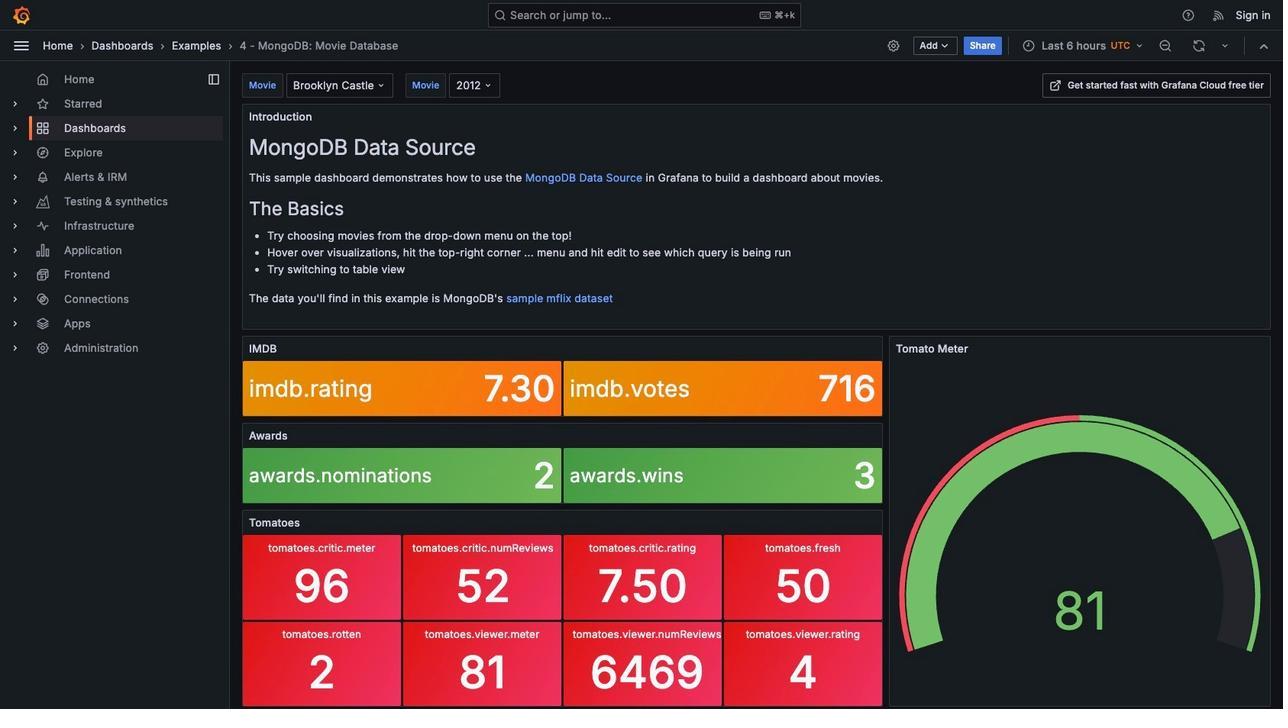 Task type: describe. For each thing, give the bounding box(es) containing it.
expand section dashboards image
[[9, 122, 21, 134]]

grafana image
[[12, 6, 31, 24]]

expand section alerts & irm image
[[9, 171, 21, 183]]

expand section administration image
[[9, 342, 21, 354]]

undock menu image
[[208, 73, 220, 86]]

expand section frontend image
[[9, 269, 21, 281]]

expand section application image
[[9, 244, 21, 257]]

navigation element
[[0, 61, 229, 373]]

expand section apps image
[[9, 318, 21, 330]]

news image
[[1212, 8, 1226, 22]]

expand section connections image
[[9, 293, 21, 306]]

expand section infrastructure image
[[9, 220, 21, 232]]

zoom out time range image
[[1159, 39, 1172, 52]]

expand section testing & synthetics image
[[9, 196, 21, 208]]



Task type: vqa. For each thing, say whether or not it's contained in the screenshot.
Expand Section Testing & Synthetics icon
yes



Task type: locate. For each thing, give the bounding box(es) containing it.
expand section starred image
[[9, 98, 21, 110]]

expand section explore image
[[9, 147, 21, 159]]

auto refresh turned off. choose refresh time interval image
[[1219, 39, 1231, 52]]

help image
[[1182, 8, 1195, 22]]

refresh dashboard image
[[1192, 39, 1206, 52]]

dashboard settings image
[[887, 39, 901, 52]]

close menu image
[[12, 36, 31, 55]]



